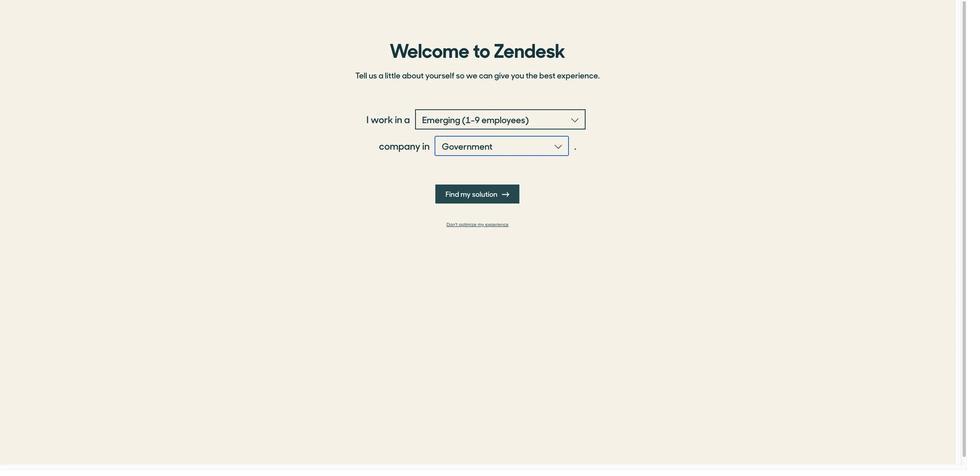 Task type: locate. For each thing, give the bounding box(es) containing it.
1 vertical spatial my
[[478, 222, 484, 228]]

in right 'work'
[[395, 113, 403, 126]]

1 horizontal spatial in
[[423, 139, 430, 153]]

in
[[395, 113, 403, 126], [423, 139, 430, 153]]

yourself
[[426, 69, 455, 81]]

you
[[511, 69, 525, 81]]

my right find
[[461, 189, 471, 199]]

tell
[[356, 69, 367, 81]]

1 vertical spatial in
[[423, 139, 430, 153]]

experience
[[486, 222, 509, 228]]

company in
[[379, 139, 430, 153]]

0 horizontal spatial my
[[461, 189, 471, 199]]

little
[[385, 69, 401, 81]]

find
[[446, 189, 460, 199]]

1 vertical spatial a
[[404, 113, 410, 126]]

1 horizontal spatial my
[[478, 222, 484, 228]]

my
[[461, 189, 471, 199], [478, 222, 484, 228]]

can
[[479, 69, 493, 81]]

solution
[[473, 189, 498, 199]]

a
[[379, 69, 384, 81], [404, 113, 410, 126]]

the
[[526, 69, 538, 81]]

in right company
[[423, 139, 430, 153]]

welcome to zendesk
[[390, 35, 566, 63]]

don't
[[447, 222, 458, 228]]

0 vertical spatial a
[[379, 69, 384, 81]]

a right us at top left
[[379, 69, 384, 81]]

0 vertical spatial my
[[461, 189, 471, 199]]

.
[[575, 139, 577, 153]]

don't optimize my experience
[[447, 222, 509, 228]]

0 horizontal spatial in
[[395, 113, 403, 126]]

a right 'work'
[[404, 113, 410, 126]]

us
[[369, 69, 377, 81]]

0 horizontal spatial a
[[379, 69, 384, 81]]

work
[[371, 113, 393, 126]]

my right optimize
[[478, 222, 484, 228]]

company
[[379, 139, 421, 153]]

experience.
[[557, 69, 600, 81]]

1 horizontal spatial a
[[404, 113, 410, 126]]



Task type: describe. For each thing, give the bounding box(es) containing it.
i
[[367, 113, 369, 126]]

to
[[473, 35, 491, 63]]

so
[[456, 69, 465, 81]]

welcome
[[390, 35, 470, 63]]

best
[[540, 69, 556, 81]]

arrow right image
[[503, 191, 510, 198]]

find     my solution
[[446, 189, 499, 199]]

0 vertical spatial in
[[395, 113, 403, 126]]

don't optimize my experience link
[[351, 222, 605, 228]]

zendesk
[[494, 35, 566, 63]]

i work in a
[[367, 113, 410, 126]]

we
[[466, 69, 478, 81]]

about
[[402, 69, 424, 81]]

find     my solution button
[[436, 185, 520, 204]]

give
[[495, 69, 510, 81]]

tell us a little about yourself so we can give you the best experience.
[[356, 69, 600, 81]]

my inside button
[[461, 189, 471, 199]]

optimize
[[459, 222, 477, 228]]



Task type: vqa. For each thing, say whether or not it's contained in the screenshot.
BEST
yes



